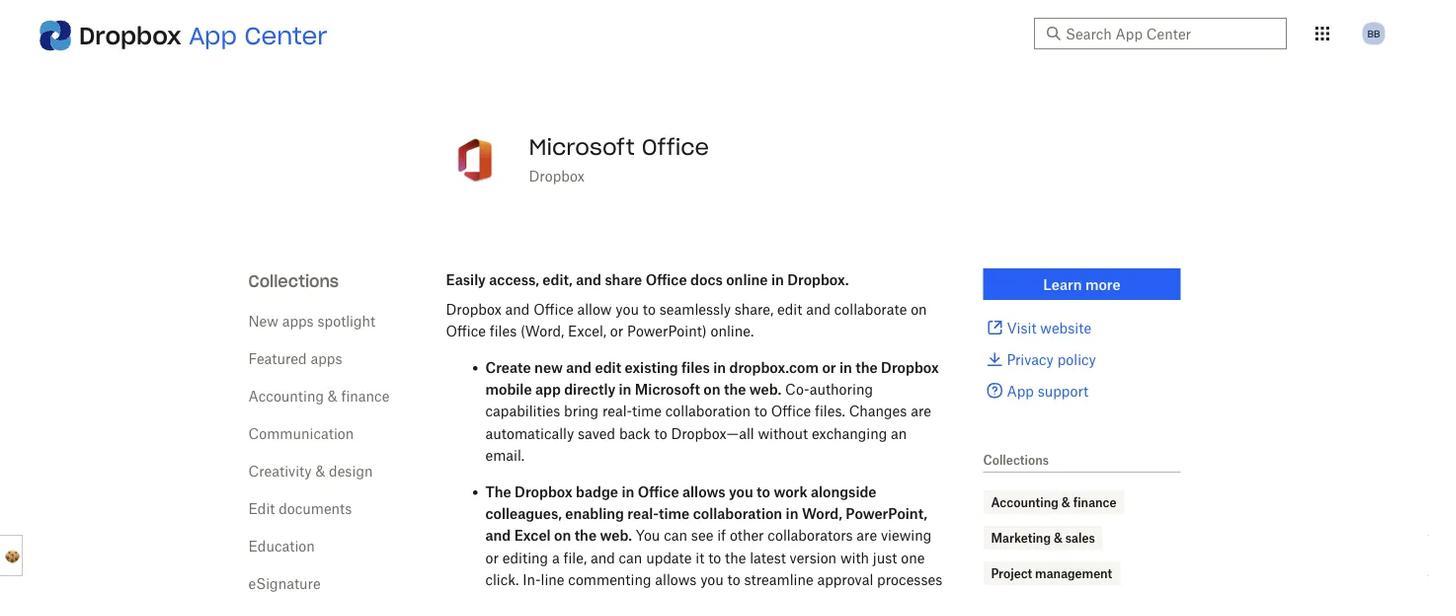 Task type: locate. For each thing, give the bounding box(es) containing it.
the dropbox badge in office allows you to work alongside colleagues, enabling real-time collaboration in word, powerpoint, and excel on the web.
[[486, 483, 928, 544]]

1 vertical spatial app
[[1007, 383, 1034, 400]]

accounting & finance link
[[248, 388, 390, 405], [991, 493, 1117, 513]]

0 vertical spatial or
[[610, 323, 624, 340]]

&
[[328, 388, 338, 405], [316, 463, 325, 480], [1062, 495, 1071, 510], [1054, 531, 1063, 546]]

1 vertical spatial time
[[659, 506, 690, 522]]

accounting & finance link up communication link
[[248, 388, 390, 405]]

email.
[[486, 447, 525, 464]]

and down dropbox.
[[806, 301, 831, 318]]

apps
[[282, 313, 314, 329], [311, 350, 342, 367]]

1 vertical spatial real-
[[628, 506, 659, 522]]

collaboration up dropbox—all
[[666, 403, 751, 420]]

0 vertical spatial are
[[911, 403, 932, 420]]

0 vertical spatial web.
[[750, 381, 782, 398]]

0 horizontal spatial you
[[616, 301, 639, 318]]

0 horizontal spatial on
[[554, 528, 571, 544]]

0 horizontal spatial edit
[[595, 359, 621, 376]]

real- inside the dropbox badge in office allows you to work alongside colleagues, enabling real-time collaboration in word, powerpoint, and excel on the web.
[[628, 506, 659, 522]]

on right collaborate
[[911, 301, 927, 318]]

powerpoint,
[[846, 506, 928, 522]]

in down existing
[[619, 381, 632, 398]]

you down it
[[701, 572, 724, 589]]

office inside microsoft office dropbox
[[642, 133, 709, 161]]

the up authoring
[[856, 359, 878, 376]]

microsoft inside create new and edit existing files in dropbox.com or in the dropbox mobile app directly in microsoft on the web.
[[635, 381, 700, 398]]

dropbox inside microsoft office dropbox
[[529, 167, 585, 184]]

and down colleagues,
[[486, 528, 511, 544]]

1 horizontal spatial collections
[[984, 453, 1049, 468]]

excel
[[514, 528, 551, 544]]

are inside co-authoring capabilities bring real-time collaboration to office files. changes are automatically saved back to dropbox—all without exchanging an email.
[[911, 403, 932, 420]]

allows inside you can see if other collaborators are viewing or editing a file, and can update it to the latest version with just one click. in-line commenting allows you to streamline approval process
[[655, 572, 697, 589]]

finance for top accounting & finance link
[[341, 388, 390, 405]]

dropbox inside the dropbox badge in office allows you to work alongside colleagues, enabling real-time collaboration in word, powerpoint, and excel on the web.
[[515, 483, 573, 500]]

0 vertical spatial allows
[[683, 483, 726, 500]]

collections down app support at the bottom right of page
[[984, 453, 1049, 468]]

1 horizontal spatial are
[[911, 403, 932, 420]]

and up allow
[[576, 271, 602, 288]]

0 vertical spatial you
[[616, 301, 639, 318]]

finance up sales
[[1074, 495, 1117, 510]]

badge
[[576, 483, 618, 500]]

on up the a
[[554, 528, 571, 544]]

you
[[616, 301, 639, 318], [729, 483, 754, 500], [701, 572, 724, 589]]

web. inside the dropbox badge in office allows you to work alongside colleagues, enabling real-time collaboration in word, powerpoint, and excel on the web.
[[600, 528, 632, 544]]

collaboration inside co-authoring capabilities bring real-time collaboration to office files. changes are automatically saved back to dropbox—all without exchanging an email.
[[666, 403, 751, 420]]

communication
[[248, 425, 354, 442]]

1 horizontal spatial app
[[1007, 383, 1034, 400]]

ﬁles
[[490, 323, 517, 340]]

accounting & finance link up "marketing & sales"
[[991, 493, 1117, 513]]

are inside you can see if other collaborators are viewing or editing a file, and can update it to the latest version with just one click. in-line commenting allows you to streamline approval process
[[857, 528, 877, 544]]

in down "work"
[[786, 506, 799, 522]]

or up authoring
[[822, 359, 836, 376]]

or right 'excel,'
[[610, 323, 624, 340]]

the down enabling
[[575, 528, 597, 544]]

& left sales
[[1054, 531, 1063, 546]]

visit
[[1007, 320, 1037, 336]]

allows
[[683, 483, 726, 500], [655, 572, 697, 589]]

sales
[[1066, 531, 1095, 546]]

can down you
[[619, 550, 643, 567]]

1 vertical spatial edit
[[595, 359, 621, 376]]

time up back
[[632, 403, 662, 420]]

spotlight
[[318, 313, 376, 329]]

0 horizontal spatial accounting & finance link
[[248, 388, 390, 405]]

2 horizontal spatial you
[[729, 483, 754, 500]]

share
[[605, 271, 642, 288]]

can
[[664, 528, 688, 544], [619, 550, 643, 567]]

create new and edit existing files in dropbox.com or in the dropbox mobile app directly in microsoft on the web.
[[486, 359, 939, 398]]

co-authoring capabilities bring real-time collaboration to office files. changes are automatically saved back to dropbox—all without exchanging an email.
[[486, 381, 932, 464]]

the down other
[[725, 550, 746, 567]]

microsoft inside microsoft office dropbox
[[529, 133, 635, 161]]

web. down dropbox.com
[[750, 381, 782, 398]]

to left "work"
[[757, 483, 771, 500]]

1 vertical spatial accounting & finance
[[991, 495, 1117, 510]]

allows inside the dropbox badge in office allows you to work alongside colleagues, enabling real-time collaboration in word, powerpoint, and excel on the web.
[[683, 483, 726, 500]]

or up click. at the bottom left of the page
[[486, 550, 499, 567]]

and up directly
[[566, 359, 592, 376]]

files
[[682, 359, 710, 376]]

0 vertical spatial apps
[[282, 313, 314, 329]]

1 vertical spatial are
[[857, 528, 877, 544]]

edit right share, on the right
[[778, 301, 803, 318]]

just
[[873, 550, 897, 567]]

accounting up marketing
[[991, 495, 1059, 510]]

the down dropbox.com
[[724, 381, 746, 398]]

edit up directly
[[595, 359, 621, 376]]

1 vertical spatial web.
[[600, 528, 632, 544]]

collaboration up other
[[693, 506, 783, 522]]

or
[[610, 323, 624, 340], [822, 359, 836, 376], [486, 550, 499, 567]]

saved
[[578, 425, 616, 442]]

app left center
[[189, 20, 237, 50]]

app support link
[[984, 379, 1181, 403]]

time up you
[[659, 506, 690, 522]]

in up authoring
[[840, 359, 853, 376]]

0 vertical spatial microsoft
[[529, 133, 635, 161]]

1 vertical spatial or
[[822, 359, 836, 376]]

0 vertical spatial real-
[[603, 403, 632, 420]]

files.
[[815, 403, 846, 420]]

collections up new apps spotlight
[[248, 271, 339, 291]]

on
[[911, 301, 927, 318], [704, 381, 721, 398], [554, 528, 571, 544]]

0 horizontal spatial can
[[619, 550, 643, 567]]

dropbox and office allow you to seamlessly share, edit and collaborate on office ﬁles (word, excel, or powerpoint) online.
[[446, 301, 927, 340]]

app
[[535, 381, 561, 398]]

0 horizontal spatial are
[[857, 528, 877, 544]]

apps down new apps spotlight
[[311, 350, 342, 367]]

1 vertical spatial on
[[704, 381, 721, 398]]

1 horizontal spatial finance
[[1074, 495, 1117, 510]]

finance up communication link
[[341, 388, 390, 405]]

automatically
[[486, 425, 574, 442]]

web. down enabling
[[600, 528, 632, 544]]

you down "share"
[[616, 301, 639, 318]]

& for top accounting & finance link
[[328, 388, 338, 405]]

allows up see
[[683, 483, 726, 500]]

0 horizontal spatial finance
[[341, 388, 390, 405]]

1 vertical spatial finance
[[1074, 495, 1117, 510]]

collaboration
[[666, 403, 751, 420], [693, 506, 783, 522]]

1 vertical spatial allows
[[655, 572, 697, 589]]

& up sales
[[1062, 495, 1071, 510]]

(word,
[[521, 323, 564, 340]]

can up update
[[664, 528, 688, 544]]

1 vertical spatial you
[[729, 483, 754, 500]]

to inside 'dropbox and office allow you to seamlessly share, edit and collaborate on office ﬁles (word, excel, or powerpoint) online.'
[[643, 301, 656, 318]]

0 horizontal spatial collections
[[248, 271, 339, 291]]

education link
[[248, 538, 315, 555]]

collections for new
[[248, 271, 339, 291]]

excel,
[[568, 323, 607, 340]]

new apps spotlight link
[[248, 313, 376, 329]]

time inside the dropbox badge in office allows you to work alongside colleagues, enabling real-time collaboration in word, powerpoint, and excel on the web.
[[659, 506, 690, 522]]

0 vertical spatial on
[[911, 301, 927, 318]]

and up ﬁles
[[505, 301, 530, 318]]

documents
[[279, 500, 352, 517]]

1 vertical spatial apps
[[311, 350, 342, 367]]

are up with
[[857, 528, 877, 544]]

1 vertical spatial collections
[[984, 453, 1049, 468]]

app down privacy
[[1007, 383, 1034, 400]]

accounting & finance
[[248, 388, 390, 405], [991, 495, 1117, 510]]

an
[[891, 425, 907, 442]]

1 vertical spatial accounting & finance link
[[991, 493, 1117, 513]]

1 horizontal spatial edit
[[778, 301, 803, 318]]

app support
[[1007, 383, 1089, 400]]

new
[[248, 313, 279, 329]]

word,
[[802, 506, 843, 522]]

click.
[[486, 572, 519, 589]]

esignature
[[248, 575, 321, 592]]

accounting & finance up "marketing & sales"
[[991, 495, 1117, 510]]

office inside co-authoring capabilities bring real-time collaboration to office files. changes are automatically saved back to dropbox—all without exchanging an email.
[[771, 403, 811, 420]]

dropbox
[[79, 20, 182, 50], [529, 167, 585, 184], [446, 301, 502, 318], [881, 359, 939, 376], [515, 483, 573, 500]]

0 horizontal spatial app
[[189, 20, 237, 50]]

directly
[[564, 381, 616, 398]]

collaboration inside the dropbox badge in office allows you to work alongside colleagues, enabling real-time collaboration in word, powerpoint, and excel on the web.
[[693, 506, 783, 522]]

bring
[[564, 403, 599, 420]]

more
[[1086, 276, 1121, 293]]

in right files
[[714, 359, 726, 376]]

alongside
[[811, 483, 877, 500]]

office
[[642, 133, 709, 161], [646, 271, 687, 288], [534, 301, 574, 318], [446, 323, 486, 340], [771, 403, 811, 420], [638, 483, 679, 500]]

office inside the dropbox badge in office allows you to work alongside colleagues, enabling real-time collaboration in word, powerpoint, and excel on the web.
[[638, 483, 679, 500]]

1 horizontal spatial you
[[701, 572, 724, 589]]

on inside create new and edit existing files in dropbox.com or in the dropbox mobile app directly in microsoft on the web.
[[704, 381, 721, 398]]

0 horizontal spatial accounting
[[248, 388, 324, 405]]

it
[[696, 550, 705, 567]]

to up powerpoint)
[[643, 301, 656, 318]]

allows down update
[[655, 572, 697, 589]]

co-
[[786, 381, 810, 398]]

1 vertical spatial collaboration
[[693, 506, 783, 522]]

2 horizontal spatial or
[[822, 359, 836, 376]]

edit,
[[543, 271, 573, 288]]

in
[[771, 271, 784, 288], [714, 359, 726, 376], [840, 359, 853, 376], [619, 381, 632, 398], [622, 483, 635, 500], [786, 506, 799, 522]]

0 vertical spatial time
[[632, 403, 662, 420]]

0 vertical spatial accounting & finance
[[248, 388, 390, 405]]

1 horizontal spatial on
[[704, 381, 721, 398]]

are right changes
[[911, 403, 932, 420]]

1 horizontal spatial web.
[[750, 381, 782, 398]]

2 vertical spatial you
[[701, 572, 724, 589]]

the inside the dropbox badge in office allows you to work alongside colleagues, enabling real-time collaboration in word, powerpoint, and excel on the web.
[[575, 528, 597, 544]]

app inside app support link
[[1007, 383, 1034, 400]]

without
[[758, 425, 808, 442]]

apps right new
[[282, 313, 314, 329]]

in right "online"
[[771, 271, 784, 288]]

edit
[[248, 500, 275, 517]]

real- up back
[[603, 403, 632, 420]]

project management link
[[991, 564, 1113, 584]]

visit website
[[1007, 320, 1092, 336]]

marketing
[[991, 531, 1051, 546]]

0 vertical spatial collaboration
[[666, 403, 751, 420]]

2 vertical spatial on
[[554, 528, 571, 544]]

edit inside 'dropbox and office allow you to seamlessly share, edit and collaborate on office ﬁles (word, excel, or powerpoint) online.'
[[778, 301, 803, 318]]

1 horizontal spatial or
[[610, 323, 624, 340]]

or inside you can see if other collaborators are viewing or editing a file, and can update it to the latest version with just one click. in-line commenting allows you to streamline approval process
[[486, 550, 499, 567]]

0 vertical spatial edit
[[778, 301, 803, 318]]

and inside you can see if other collaborators are viewing or editing a file, and can update it to the latest version with just one click. in-line commenting allows you to streamline approval process
[[591, 550, 615, 567]]

to left streamline
[[728, 572, 741, 589]]

0 vertical spatial collections
[[248, 271, 339, 291]]

featured apps link
[[248, 350, 342, 367]]

you can see if other collaborators are viewing or editing a file, and can update it to the latest version with just one click. in-line commenting allows you to streamline approval process
[[486, 528, 943, 593]]

2 horizontal spatial on
[[911, 301, 927, 318]]

or inside create new and edit existing files in dropbox.com or in the dropbox mobile app directly in microsoft on the web.
[[822, 359, 836, 376]]

1 vertical spatial accounting
[[991, 495, 1059, 510]]

accounting & finance up communication link
[[248, 388, 390, 405]]

0 vertical spatial accounting
[[248, 388, 324, 405]]

edit
[[778, 301, 803, 318], [595, 359, 621, 376]]

1 horizontal spatial can
[[664, 528, 688, 544]]

0 horizontal spatial web.
[[600, 528, 632, 544]]

apps for featured
[[311, 350, 342, 367]]

creativity & design link
[[248, 463, 373, 480]]

finance
[[341, 388, 390, 405], [1074, 495, 1117, 510]]

to inside the dropbox badge in office allows you to work alongside colleagues, enabling real-time collaboration in word, powerpoint, and excel on the web.
[[757, 483, 771, 500]]

& up communication link
[[328, 388, 338, 405]]

edit documents
[[248, 500, 352, 517]]

accounting down featured
[[248, 388, 324, 405]]

online.
[[711, 323, 754, 340]]

0 vertical spatial finance
[[341, 388, 390, 405]]

0 horizontal spatial or
[[486, 550, 499, 567]]

1 vertical spatial microsoft
[[635, 381, 700, 398]]

time
[[632, 403, 662, 420], [659, 506, 690, 522]]

on down files
[[704, 381, 721, 398]]

collaborators
[[768, 528, 853, 544]]

0 vertical spatial can
[[664, 528, 688, 544]]

collections for accounting
[[984, 453, 1049, 468]]

& left design
[[316, 463, 325, 480]]

2 vertical spatial or
[[486, 550, 499, 567]]

1 horizontal spatial accounting
[[991, 495, 1059, 510]]

you up other
[[729, 483, 754, 500]]

real- up you
[[628, 506, 659, 522]]

and up commenting
[[591, 550, 615, 567]]



Task type: vqa. For each thing, say whether or not it's contained in the screenshot.
facebook
no



Task type: describe. For each thing, give the bounding box(es) containing it.
line
[[541, 572, 565, 589]]

easily access, edit, and share office docs online in dropbox.
[[446, 271, 849, 288]]

dropbox inside 'dropbox and office allow you to seamlessly share, edit and collaborate on office ﬁles (word, excel, or powerpoint) online.'
[[446, 301, 502, 318]]

docs
[[691, 271, 723, 288]]

or for existing
[[822, 359, 836, 376]]

create
[[486, 359, 531, 376]]

streamline
[[744, 572, 814, 589]]

dropbox app center
[[79, 20, 328, 50]]

1 horizontal spatial accounting & finance link
[[991, 493, 1117, 513]]

allow
[[577, 301, 612, 318]]

policy
[[1058, 351, 1097, 368]]

& for right accounting & finance link
[[1062, 495, 1071, 510]]

design
[[329, 463, 373, 480]]

0 horizontal spatial accounting & finance
[[248, 388, 390, 405]]

viewing
[[881, 528, 932, 544]]

featured apps
[[248, 350, 342, 367]]

to right back
[[654, 425, 667, 442]]

editing
[[503, 550, 548, 567]]

to up without
[[755, 403, 768, 420]]

on inside 'dropbox and office allow you to seamlessly share, edit and collaborate on office ﬁles (word, excel, or powerpoint) online.'
[[911, 301, 927, 318]]

dropbox.com
[[730, 359, 819, 376]]

support
[[1038, 383, 1089, 400]]

esignature link
[[248, 575, 321, 592]]

work
[[774, 483, 808, 500]]

if
[[717, 528, 726, 544]]

with
[[841, 550, 869, 567]]

time inside co-authoring capabilities bring real-time collaboration to office files. changes are automatically saved back to dropbox—all without exchanging an email.
[[632, 403, 662, 420]]

creativity & design
[[248, 463, 373, 480]]

dropbox—all
[[671, 425, 754, 442]]

0 vertical spatial app
[[189, 20, 237, 50]]

the
[[486, 483, 511, 500]]

edit inside create new and edit existing files in dropbox.com or in the dropbox mobile app directly in microsoft on the web.
[[595, 359, 621, 376]]

seamlessly
[[660, 301, 731, 318]]

you inside the dropbox badge in office allows you to work alongside colleagues, enabling real-time collaboration in word, powerpoint, and excel on the web.
[[729, 483, 754, 500]]

Search App Center text field
[[1066, 23, 1275, 44]]

and inside the dropbox badge in office allows you to work alongside colleagues, enabling real-time collaboration in word, powerpoint, and excel on the web.
[[486, 528, 511, 544]]

colleagues,
[[486, 506, 562, 522]]

collaborate
[[835, 301, 907, 318]]

one
[[901, 550, 925, 567]]

mobile
[[486, 381, 532, 398]]

you inside 'dropbox and office allow you to seamlessly share, edit and collaborate on office ﬁles (word, excel, or powerpoint) online.'
[[616, 301, 639, 318]]

see
[[691, 528, 714, 544]]

existing
[[625, 359, 678, 376]]

share,
[[735, 301, 774, 318]]

& for marketing & sales link
[[1054, 531, 1063, 546]]

bb button
[[1358, 18, 1390, 49]]

commenting
[[568, 572, 652, 589]]

education
[[248, 538, 315, 555]]

update
[[646, 550, 692, 567]]

accounting for right accounting & finance link
[[991, 495, 1059, 510]]

learn
[[1044, 276, 1082, 293]]

learn more
[[1044, 276, 1121, 293]]

0 vertical spatial accounting & finance link
[[248, 388, 390, 405]]

version
[[790, 550, 837, 567]]

or inside 'dropbox and office allow you to seamlessly share, edit and collaborate on office ﬁles (word, excel, or powerpoint) online.'
[[610, 323, 624, 340]]

featured
[[248, 350, 307, 367]]

easily
[[446, 271, 486, 288]]

exchanging
[[812, 425, 888, 442]]

approval
[[818, 572, 874, 589]]

1 vertical spatial can
[[619, 550, 643, 567]]

or for other
[[486, 550, 499, 567]]

the inside you can see if other collaborators are viewing or editing a file, and can update it to the latest version with just one click. in-line commenting allows you to streamline approval process
[[725, 550, 746, 567]]

on inside the dropbox badge in office allows you to work alongside colleagues, enabling real-time collaboration in word, powerpoint, and excel on the web.
[[554, 528, 571, 544]]

learn more button
[[984, 269, 1181, 300]]

other
[[730, 528, 764, 544]]

web. inside create new and edit existing files in dropbox.com or in the dropbox mobile app directly in microsoft on the web.
[[750, 381, 782, 398]]

in-
[[523, 572, 541, 589]]

privacy policy link
[[984, 348, 1181, 371]]

apps for new
[[282, 313, 314, 329]]

new
[[535, 359, 563, 376]]

communication link
[[248, 425, 354, 442]]

a
[[552, 550, 560, 567]]

in right the badge
[[622, 483, 635, 500]]

enabling
[[565, 506, 624, 522]]

privacy
[[1007, 351, 1054, 368]]

microsoft office dropbox
[[529, 133, 709, 184]]

real- inside co-authoring capabilities bring real-time collaboration to office files. changes are automatically saved back to dropbox—all without exchanging an email.
[[603, 403, 632, 420]]

you
[[636, 528, 660, 544]]

online
[[726, 271, 768, 288]]

& for the creativity & design link
[[316, 463, 325, 480]]

changes
[[849, 403, 907, 420]]

privacy policy
[[1007, 351, 1097, 368]]

back
[[619, 425, 651, 442]]

finance for right accounting & finance link
[[1074, 495, 1117, 510]]

file,
[[564, 550, 587, 567]]

accounting for top accounting & finance link
[[248, 388, 324, 405]]

powerpoint)
[[627, 323, 707, 340]]

website
[[1041, 320, 1092, 336]]

management
[[1035, 567, 1113, 581]]

bb
[[1368, 27, 1381, 40]]

center
[[244, 20, 328, 50]]

1 horizontal spatial accounting & finance
[[991, 495, 1117, 510]]

dropbox.
[[788, 271, 849, 288]]

marketing & sales link
[[991, 529, 1095, 548]]

and inside create new and edit existing files in dropbox.com or in the dropbox mobile app directly in microsoft on the web.
[[566, 359, 592, 376]]

project
[[991, 567, 1033, 581]]

to right it
[[709, 550, 722, 567]]

you inside you can see if other collaborators are viewing or editing a file, and can update it to the latest version with just one click. in-line commenting allows you to streamline approval process
[[701, 572, 724, 589]]

project management
[[991, 567, 1113, 581]]

edit documents link
[[248, 500, 352, 517]]

dropbox inside create new and edit existing files in dropbox.com or in the dropbox mobile app directly in microsoft on the web.
[[881, 359, 939, 376]]

authoring
[[810, 381, 873, 398]]



